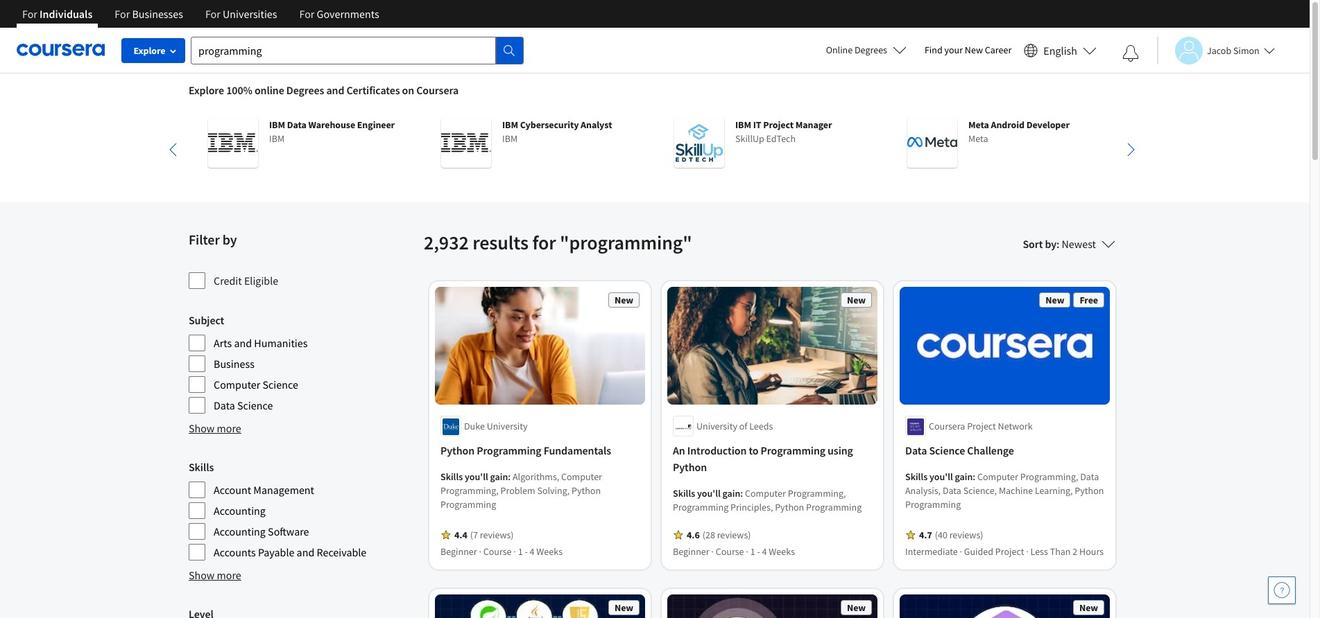 Task type: locate. For each thing, give the bounding box(es) containing it.
skills you'll gain : up (28
[[673, 488, 745, 500]]

computer inside computer programming, programming principles, python programming
[[745, 488, 786, 500]]

show for accounts
[[189, 569, 215, 583]]

show more down data science
[[189, 422, 241, 436]]

1 horizontal spatial 1
[[750, 546, 755, 559]]

2 vertical spatial and
[[297, 546, 314, 560]]

payable
[[258, 546, 294, 560]]

algorithms, computer programming, problem solving, python programming
[[440, 471, 602, 512]]

you'll up analysis,
[[930, 471, 953, 484]]

course down 4.4 (7 reviews)
[[483, 546, 512, 559]]

1 horizontal spatial degrees
[[855, 44, 887, 56]]

account management
[[214, 483, 314, 497]]

2 weeks from the left
[[769, 546, 795, 559]]

1 - from the left
[[525, 546, 528, 559]]

2 vertical spatial science
[[929, 444, 965, 458]]

intermediate · guided project · less than 2 hours
[[905, 546, 1104, 559]]

4 down algorithms, computer programming, problem solving, python programming
[[530, 546, 534, 559]]

4 for from the left
[[299, 7, 315, 21]]

0 horizontal spatial explore
[[134, 44, 165, 57]]

1 vertical spatial science
[[237, 399, 273, 413]]

skills for data science challenge
[[905, 471, 928, 484]]

project left less
[[995, 546, 1024, 559]]

·
[[479, 546, 481, 559], [514, 546, 516, 559], [711, 546, 714, 559], [746, 546, 748, 559], [960, 546, 962, 559], [1026, 546, 1029, 559]]

for left individuals
[[22, 7, 37, 21]]

2 horizontal spatial skills you'll gain :
[[905, 471, 977, 484]]

reviews) for introduction
[[717, 530, 751, 542]]

2 1 from the left
[[750, 546, 755, 559]]

0 vertical spatial meta
[[968, 119, 989, 131]]

1 horizontal spatial beginner
[[673, 546, 709, 559]]

computer up principles,
[[745, 488, 786, 500]]

computer inside algorithms, computer programming, problem solving, python programming
[[561, 471, 602, 484]]

1 accounting from the top
[[214, 504, 266, 518]]

0 vertical spatial show
[[189, 422, 215, 436]]

1 show more from the top
[[189, 422, 241, 436]]

1 vertical spatial show more
[[189, 569, 241, 583]]

1 horizontal spatial reviews)
[[717, 530, 751, 542]]

python inside an introduction to programming using python
[[673, 461, 707, 475]]

1 horizontal spatial university
[[696, 421, 737, 433]]

certificates
[[346, 83, 400, 97]]

1 vertical spatial accounting
[[214, 525, 266, 539]]

accounting for accounting software
[[214, 525, 266, 539]]

edtech
[[766, 132, 796, 145]]

0 horizontal spatial course
[[483, 546, 512, 559]]

gain up problem
[[490, 471, 508, 484]]

0 horizontal spatial beginner · course · 1 - 4 weeks
[[440, 546, 563, 559]]

2 show more button from the top
[[189, 567, 241, 584]]

0 horizontal spatial reviews)
[[480, 530, 514, 542]]

credit
[[214, 274, 242, 288]]

1 4 from the left
[[530, 546, 534, 559]]

2 for from the left
[[115, 7, 130, 21]]

reviews) right (7
[[480, 530, 514, 542]]

2 accounting from the top
[[214, 525, 266, 539]]

0 horizontal spatial gain
[[490, 471, 508, 484]]

0 vertical spatial degrees
[[855, 44, 887, 56]]

3 for from the left
[[205, 7, 220, 21]]

1 beginner from the left
[[440, 546, 477, 559]]

1 horizontal spatial course
[[716, 546, 744, 559]]

show more down accounts
[[189, 569, 241, 583]]

0 vertical spatial and
[[326, 83, 344, 97]]

5 · from the left
[[960, 546, 962, 559]]

weeks down the solving,
[[536, 546, 563, 559]]

0 vertical spatial show more button
[[189, 420, 241, 437]]

: up problem
[[508, 471, 511, 484]]

0 horizontal spatial and
[[234, 336, 252, 350]]

3 · from the left
[[711, 546, 714, 559]]

2 vertical spatial project
[[995, 546, 1024, 559]]

meta
[[968, 119, 989, 131], [968, 132, 988, 145]]

1 horizontal spatial programming,
[[788, 488, 846, 500]]

programming, down using
[[788, 488, 846, 500]]

weeks for fundamentals
[[536, 546, 563, 559]]

degrees right "online"
[[855, 44, 887, 56]]

gain for programming
[[490, 471, 508, 484]]

python right principles,
[[775, 502, 804, 514]]

more down data science
[[217, 422, 241, 436]]

2
[[1073, 546, 1077, 559]]

simon
[[1233, 44, 1260, 57]]

0 vertical spatial project
[[763, 119, 794, 131]]

beginner
[[440, 546, 477, 559], [673, 546, 709, 559]]

android
[[991, 119, 1025, 131]]

more down accounts
[[217, 569, 241, 583]]

skills up analysis,
[[905, 471, 928, 484]]

new inside find your new career "link"
[[965, 44, 983, 56]]

explore down the for businesses
[[134, 44, 165, 57]]

1 vertical spatial explore
[[189, 83, 224, 97]]

computer science
[[214, 378, 298, 392]]

coursera right on
[[416, 83, 459, 97]]

programming, up (7
[[440, 485, 499, 498]]

2 · from the left
[[514, 546, 516, 559]]

degrees
[[855, 44, 887, 56], [286, 83, 324, 97]]

english
[[1043, 43, 1077, 57]]

4.6 (28 reviews)
[[687, 530, 751, 542]]

for governments
[[299, 7, 379, 21]]

reviews) for programming
[[480, 530, 514, 542]]

1 vertical spatial and
[[234, 336, 252, 350]]

python right learning, at the bottom right of page
[[1075, 485, 1104, 498]]

0 horizontal spatial by
[[222, 231, 237, 248]]

skillup
[[735, 132, 764, 145]]

manager
[[795, 119, 832, 131]]

1 1 from the left
[[518, 546, 523, 559]]

2 course from the left
[[716, 546, 744, 559]]

meta left android
[[968, 119, 989, 131]]

reviews) up guided
[[949, 530, 983, 542]]

arts
[[214, 336, 232, 350]]

show
[[189, 422, 215, 436], [189, 569, 215, 583]]

you'll down duke
[[465, 471, 488, 484]]

0 horizontal spatial degrees
[[286, 83, 324, 97]]

2 show from the top
[[189, 569, 215, 583]]

: up science,
[[973, 471, 975, 484]]

your
[[944, 44, 963, 56]]

1 horizontal spatial skills you'll gain :
[[673, 488, 745, 500]]

0 horizontal spatial programming,
[[440, 485, 499, 498]]

science for computer science
[[263, 378, 298, 392]]

less
[[1030, 546, 1048, 559]]

0 vertical spatial accounting
[[214, 504, 266, 518]]

find
[[925, 44, 942, 56]]

1 horizontal spatial ibm image
[[441, 118, 491, 168]]

show more button down accounts
[[189, 567, 241, 584]]

- down principles,
[[757, 546, 760, 559]]

0 vertical spatial explore
[[134, 44, 165, 57]]

project
[[763, 119, 794, 131], [967, 421, 996, 433], [995, 546, 1024, 559]]

accounting down account
[[214, 504, 266, 518]]

skills you'll gain : up analysis,
[[905, 471, 977, 484]]

for left universities
[[205, 7, 220, 21]]

university up "introduction"
[[696, 421, 737, 433]]

show down accounts
[[189, 569, 215, 583]]

show for data
[[189, 422, 215, 436]]

0 horizontal spatial 1
[[518, 546, 523, 559]]

an introduction to programming using python link
[[673, 443, 872, 476]]

accounting up accounts
[[214, 525, 266, 539]]

programming up the 4.6
[[673, 502, 728, 514]]

course down 4.6 (28 reviews)
[[716, 546, 744, 559]]

1 horizontal spatial weeks
[[769, 546, 795, 559]]

1 vertical spatial show more button
[[189, 567, 241, 584]]

accounts
[[214, 546, 256, 560]]

science down computer science
[[237, 399, 273, 413]]

1 vertical spatial more
[[217, 569, 241, 583]]

2 university from the left
[[696, 421, 737, 433]]

weeks
[[536, 546, 563, 559], [769, 546, 795, 559]]

for for governments
[[299, 7, 315, 21]]

0 horizontal spatial ibm image
[[208, 118, 258, 168]]

subject group
[[189, 312, 415, 415]]

1 beginner · course · 1 - 4 weeks from the left
[[440, 546, 563, 559]]

arts and humanities
[[214, 336, 308, 350]]

explore 100% online degrees and certificates on coursera
[[189, 83, 459, 97]]

1 horizontal spatial beginner · course · 1 - 4 weeks
[[673, 546, 795, 559]]

for left governments
[[299, 7, 315, 21]]

skills up 4.4
[[440, 471, 463, 484]]

meta right meta 'image'
[[968, 132, 988, 145]]

and
[[326, 83, 344, 97], [234, 336, 252, 350], [297, 546, 314, 560]]

2 meta from the top
[[968, 132, 988, 145]]

1 horizontal spatial coursera
[[929, 421, 965, 433]]

find your new career link
[[918, 42, 1018, 59]]

and right arts
[[234, 336, 252, 350]]

0 horizontal spatial you'll
[[465, 471, 488, 484]]

4
[[530, 546, 534, 559], [762, 546, 767, 559]]

project up edtech
[[763, 119, 794, 131]]

1 horizontal spatial and
[[297, 546, 314, 560]]

more
[[217, 422, 241, 436], [217, 569, 241, 583]]

for universities
[[205, 7, 277, 21]]

1 course from the left
[[483, 546, 512, 559]]

ibm inside ibm it project manager skillup edtech
[[735, 119, 751, 131]]

programming, for an introduction to programming using python
[[788, 488, 846, 500]]

4 for fundamentals
[[530, 546, 534, 559]]

2 - from the left
[[757, 546, 760, 559]]

more for data
[[217, 422, 241, 436]]

skills group
[[189, 459, 415, 562]]

for for universities
[[205, 7, 220, 21]]

science for data science challenge
[[929, 444, 965, 458]]

for for businesses
[[115, 7, 130, 21]]

beginner · course · 1 - 4 weeks down 4.4 (7 reviews)
[[440, 546, 563, 559]]

1 vertical spatial show
[[189, 569, 215, 583]]

0 vertical spatial coursera
[[416, 83, 459, 97]]

0 horizontal spatial -
[[525, 546, 528, 559]]

0 vertical spatial more
[[217, 422, 241, 436]]

1 horizontal spatial gain
[[722, 488, 740, 500]]

computer programming, programming principles, python programming
[[673, 488, 862, 514]]

1 ibm image from the left
[[208, 118, 258, 168]]

python down the an
[[673, 461, 707, 475]]

project up the challenge
[[967, 421, 996, 433]]

show down data science
[[189, 422, 215, 436]]

2 beginner from the left
[[673, 546, 709, 559]]

2 horizontal spatial and
[[326, 83, 344, 97]]

2 more from the top
[[217, 569, 241, 583]]

analyst
[[581, 119, 612, 131]]

0 horizontal spatial skills you'll gain :
[[440, 471, 513, 484]]

skills up the 4.6
[[673, 488, 695, 500]]

1
[[518, 546, 523, 559], [750, 546, 755, 559]]

computer down fundamentals
[[561, 471, 602, 484]]

data
[[287, 119, 306, 131], [214, 399, 235, 413], [905, 444, 927, 458], [1080, 471, 1099, 484], [943, 485, 961, 498]]

1 vertical spatial coursera
[[929, 421, 965, 433]]

skills up account
[[189, 461, 214, 474]]

gain up science,
[[955, 471, 973, 484]]

gain up principles,
[[722, 488, 740, 500]]

1 down algorithms, computer programming, problem solving, python programming
[[518, 546, 523, 559]]

2 horizontal spatial programming,
[[1020, 471, 1078, 484]]

online degrees button
[[815, 35, 918, 65]]

1 horizontal spatial by
[[1045, 237, 1056, 251]]

meta android developer meta
[[968, 119, 1070, 145]]

programming right to
[[761, 444, 825, 458]]

0 horizontal spatial 4
[[530, 546, 534, 559]]

programming inside an introduction to programming using python
[[761, 444, 825, 458]]

ibm for ibm it project manager skillup edtech
[[735, 119, 751, 131]]

than
[[1050, 546, 1071, 559]]

warehouse
[[308, 119, 355, 131]]

skills you'll gain :
[[440, 471, 513, 484], [905, 471, 977, 484], [673, 488, 745, 500]]

2 horizontal spatial reviews)
[[949, 530, 983, 542]]

0 horizontal spatial weeks
[[536, 546, 563, 559]]

programming up (7
[[440, 499, 496, 512]]

2 ibm image from the left
[[441, 118, 491, 168]]

beginner down 4.4
[[440, 546, 477, 559]]

(28
[[702, 530, 715, 542]]

2 reviews) from the left
[[717, 530, 751, 542]]

3 reviews) from the left
[[949, 530, 983, 542]]

1 vertical spatial meta
[[968, 132, 988, 145]]

skills
[[189, 461, 214, 474], [440, 471, 463, 484], [905, 471, 928, 484], [673, 488, 695, 500]]

and up warehouse
[[326, 83, 344, 97]]

by right filter
[[222, 231, 237, 248]]

1 horizontal spatial you'll
[[697, 488, 721, 500]]

- down algorithms, computer programming, problem solving, python programming
[[525, 546, 528, 559]]

career
[[985, 44, 1012, 56]]

computer for computer programming, programming principles, python programming
[[745, 488, 786, 500]]

2 4 from the left
[[762, 546, 767, 559]]

data inside subject group
[[214, 399, 235, 413]]

0 horizontal spatial beginner
[[440, 546, 477, 559]]

for
[[22, 7, 37, 21], [115, 7, 130, 21], [205, 7, 220, 21], [299, 7, 315, 21]]

computer up science,
[[977, 471, 1018, 484]]

ibm image
[[208, 118, 258, 168], [441, 118, 491, 168]]

university up python programming fundamentals
[[487, 421, 528, 433]]

explore inside popup button
[[134, 44, 165, 57]]

0 horizontal spatial university
[[487, 421, 528, 433]]

business
[[214, 357, 254, 371]]

science down coursera project network at the right of page
[[929, 444, 965, 458]]

coursera up "data science challenge"
[[929, 421, 965, 433]]

weeks down computer programming, programming principles, python programming
[[769, 546, 795, 559]]

and down software
[[297, 546, 314, 560]]

computer inside computer programming, data analysis, data science, machine learning, python programming
[[977, 471, 1018, 484]]

you'll for introduction
[[697, 488, 721, 500]]

programming, inside computer programming, data analysis, data science, machine learning, python programming
[[1020, 471, 1078, 484]]

1 weeks from the left
[[536, 546, 563, 559]]

programming inside computer programming, data analysis, data science, machine learning, python programming
[[905, 499, 961, 512]]

programming, inside computer programming, programming principles, python programming
[[788, 488, 846, 500]]

ibm
[[269, 119, 285, 131], [502, 119, 518, 131], [735, 119, 751, 131], [269, 132, 284, 145], [502, 132, 518, 145]]

accounting for accounting
[[214, 504, 266, 518]]

gain for introduction
[[722, 488, 740, 500]]

humanities
[[254, 336, 308, 350]]

cybersecurity
[[520, 119, 579, 131]]

1 show from the top
[[189, 422, 215, 436]]

universities
[[223, 7, 277, 21]]

beginner · course · 1 - 4 weeks down 4.6 (28 reviews)
[[673, 546, 795, 559]]

: left newest
[[1056, 237, 1059, 251]]

4 down principles,
[[762, 546, 767, 559]]

1 reviews) from the left
[[480, 530, 514, 542]]

ibm data warehouse engineer ibm
[[269, 119, 395, 145]]

- for to
[[757, 546, 760, 559]]

100%
[[226, 83, 252, 97]]

degrees inside popup button
[[855, 44, 887, 56]]

duke university
[[464, 421, 528, 433]]

1 horizontal spatial 4
[[762, 546, 767, 559]]

1 vertical spatial degrees
[[286, 83, 324, 97]]

gain for science
[[955, 471, 973, 484]]

jacob simon
[[1207, 44, 1260, 57]]

you'll up (28
[[697, 488, 721, 500]]

computer down business
[[214, 378, 260, 392]]

1 more from the top
[[217, 422, 241, 436]]

for left businesses
[[115, 7, 130, 21]]

python right the solving,
[[572, 485, 601, 498]]

: up principles,
[[740, 488, 743, 500]]

computer
[[214, 378, 260, 392], [561, 471, 602, 484], [977, 471, 1018, 484], [745, 488, 786, 500]]

None search field
[[191, 36, 524, 64]]

0 vertical spatial science
[[263, 378, 298, 392]]

2 beginner · course · 1 - 4 weeks from the left
[[673, 546, 795, 559]]

1 for from the left
[[22, 7, 37, 21]]

python inside algorithms, computer programming, problem solving, python programming
[[572, 485, 601, 498]]

it
[[753, 119, 761, 131]]

accounting
[[214, 504, 266, 518], [214, 525, 266, 539]]

python down duke
[[440, 444, 475, 458]]

1 show more button from the top
[[189, 420, 241, 437]]

1 down 4.6 (28 reviews)
[[750, 546, 755, 559]]

science down humanities
[[263, 378, 298, 392]]

0 vertical spatial show more
[[189, 422, 241, 436]]

show more for accounts payable and receivable
[[189, 569, 241, 583]]

2 horizontal spatial you'll
[[930, 471, 953, 484]]

show more
[[189, 422, 241, 436], [189, 569, 241, 583]]

skills inside group
[[189, 461, 214, 474]]

degrees right the online
[[286, 83, 324, 97]]

2 horizontal spatial gain
[[955, 471, 973, 484]]

programming down 'duke university'
[[477, 444, 541, 458]]

duke
[[464, 421, 485, 433]]

python inside computer programming, programming principles, python programming
[[775, 502, 804, 514]]

reviews) right (28
[[717, 530, 751, 542]]

for businesses
[[115, 7, 183, 21]]

skills you'll gain : up problem
[[440, 471, 513, 484]]

1 horizontal spatial explore
[[189, 83, 224, 97]]

-
[[525, 546, 528, 559], [757, 546, 760, 559]]

gain
[[490, 471, 508, 484], [955, 471, 973, 484], [722, 488, 740, 500]]

accounts payable and receivable
[[214, 546, 366, 560]]

computer inside subject group
[[214, 378, 260, 392]]

explore left 100%
[[189, 83, 224, 97]]

engineer
[[357, 119, 395, 131]]

you'll
[[465, 471, 488, 484], [930, 471, 953, 484], [697, 488, 721, 500]]

machine
[[999, 485, 1033, 498]]

network
[[998, 421, 1033, 433]]

programming down analysis,
[[905, 499, 961, 512]]

show more button down data science
[[189, 420, 241, 437]]

by right sort
[[1045, 237, 1056, 251]]

programming, up learning, at the bottom right of page
[[1020, 471, 1078, 484]]

beginner down the 4.6
[[673, 546, 709, 559]]

1 horizontal spatial -
[[757, 546, 760, 559]]

2 show more from the top
[[189, 569, 241, 583]]



Task type: vqa. For each thing, say whether or not it's contained in the screenshot.


Task type: describe. For each thing, give the bounding box(es) containing it.
management
[[253, 483, 314, 497]]

fundamentals
[[544, 444, 611, 458]]

1 for introduction
[[750, 546, 755, 559]]

governments
[[317, 7, 379, 21]]

solving,
[[537, 485, 570, 498]]

skills you'll gain : for programming
[[440, 471, 513, 484]]

using
[[828, 444, 853, 458]]

show more button for accounts
[[189, 567, 241, 584]]

programming, inside algorithms, computer programming, problem solving, python programming
[[440, 485, 499, 498]]

software
[[268, 525, 309, 539]]

4.4 (7 reviews)
[[454, 530, 514, 542]]

learning,
[[1035, 485, 1073, 498]]

developer
[[1026, 119, 1070, 131]]

beginner · course · 1 - 4 weeks for programming
[[440, 546, 563, 559]]

credit eligible
[[214, 274, 278, 288]]

intermediate
[[905, 546, 958, 559]]

python inside computer programming, data analysis, data science, machine learning, python programming
[[1075, 485, 1104, 498]]

online degrees
[[826, 44, 887, 56]]

hours
[[1079, 546, 1104, 559]]

python programming fundamentals
[[440, 444, 611, 458]]

programming inside algorithms, computer programming, problem solving, python programming
[[440, 499, 496, 512]]

data inside ibm data warehouse engineer ibm
[[287, 119, 306, 131]]

4 · from the left
[[746, 546, 748, 559]]

you'll for programming
[[465, 471, 488, 484]]

account
[[214, 483, 251, 497]]

find your new career
[[925, 44, 1012, 56]]

: for data science challenge
[[973, 471, 975, 484]]

results
[[472, 230, 529, 255]]

ibm for ibm cybersecurity analyst ibm
[[502, 119, 518, 131]]

0 horizontal spatial coursera
[[416, 83, 459, 97]]

skills you'll gain : for introduction
[[673, 488, 745, 500]]

: for python programming fundamentals
[[508, 471, 511, 484]]

jacob
[[1207, 44, 1231, 57]]

by for sort
[[1045, 237, 1056, 251]]

sort by : newest
[[1023, 237, 1096, 251]]

data science challenge
[[905, 444, 1014, 458]]

course for programming
[[483, 546, 512, 559]]

ibm image for ibm data warehouse engineer ibm
[[208, 118, 258, 168]]

skills for an introduction to programming using python
[[673, 488, 695, 500]]

skills you'll gain : for science
[[905, 471, 977, 484]]

- for fundamentals
[[525, 546, 528, 559]]

beginner for python programming fundamentals
[[440, 546, 477, 559]]

more for accounts
[[217, 569, 241, 583]]

1 for programming
[[518, 546, 523, 559]]

computer for computer science
[[214, 378, 260, 392]]

ibm for ibm data warehouse engineer ibm
[[269, 119, 285, 131]]

explore for explore
[[134, 44, 165, 57]]

introduction
[[687, 444, 747, 458]]

online
[[255, 83, 284, 97]]

4.7 (40 reviews)
[[919, 530, 983, 542]]

show more for data science
[[189, 422, 241, 436]]

data science challenge link
[[905, 443, 1104, 459]]

python programming fundamentals link
[[440, 443, 640, 459]]

show more button for data
[[189, 420, 241, 437]]

banner navigation
[[11, 0, 390, 38]]

2,932
[[424, 230, 469, 255]]

weeks for to
[[769, 546, 795, 559]]

jacob simon button
[[1157, 36, 1275, 64]]

an introduction to programming using python
[[673, 444, 853, 475]]

newest
[[1062, 237, 1096, 251]]

online
[[826, 44, 853, 56]]

by for filter
[[222, 231, 237, 248]]

businesses
[[132, 7, 183, 21]]

4.6
[[687, 530, 700, 542]]

and inside subject group
[[234, 336, 252, 350]]

and inside skills group
[[297, 546, 314, 560]]

ibm image for ibm cybersecurity analyst ibm
[[441, 118, 491, 168]]

filter
[[189, 231, 220, 248]]

analysis,
[[905, 485, 941, 498]]

programming, for data science challenge
[[1020, 471, 1078, 484]]

you'll for science
[[930, 471, 953, 484]]

challenge
[[967, 444, 1014, 458]]

reviews) for science
[[949, 530, 983, 542]]

to
[[749, 444, 759, 458]]

programming down using
[[806, 502, 862, 514]]

accounting software
[[214, 525, 309, 539]]

(40
[[935, 530, 947, 542]]

problem
[[500, 485, 535, 498]]

beginner for an introduction to programming using python
[[673, 546, 709, 559]]

help center image
[[1274, 583, 1290, 599]]

4 for to
[[762, 546, 767, 559]]

beginner · course · 1 - 4 weeks for introduction
[[673, 546, 795, 559]]

for individuals
[[22, 7, 92, 21]]

algorithms,
[[513, 471, 559, 484]]

1 vertical spatial project
[[967, 421, 996, 433]]

science for data science
[[237, 399, 273, 413]]

4.7
[[919, 530, 932, 542]]

sort
[[1023, 237, 1043, 251]]

data science
[[214, 399, 273, 413]]

guided
[[964, 546, 993, 559]]

What do you want to learn? text field
[[191, 36, 496, 64]]

individuals
[[40, 7, 92, 21]]

4.4
[[454, 530, 467, 542]]

"programming"
[[560, 230, 692, 255]]

for
[[532, 230, 556, 255]]

python inside the python programming fundamentals link
[[440, 444, 475, 458]]

6 · from the left
[[1026, 546, 1029, 559]]

skills for python programming fundamentals
[[440, 471, 463, 484]]

: for an introduction to programming using python
[[740, 488, 743, 500]]

1 · from the left
[[479, 546, 481, 559]]

receivable
[[317, 546, 366, 560]]

1 meta from the top
[[968, 119, 989, 131]]

for for individuals
[[22, 7, 37, 21]]

university of leeds
[[696, 421, 773, 433]]

of
[[739, 421, 747, 433]]

eligible
[[244, 274, 278, 288]]

explore for explore 100% online degrees and certificates on coursera
[[189, 83, 224, 97]]

course for introduction
[[716, 546, 744, 559]]

2,932 results for "programming"
[[424, 230, 692, 255]]

ibm it project manager skillup edtech
[[735, 119, 832, 145]]

coursera project network
[[929, 421, 1033, 433]]

filter by
[[189, 231, 237, 248]]

(7
[[470, 530, 478, 542]]

show notifications image
[[1122, 45, 1139, 62]]

1 university from the left
[[487, 421, 528, 433]]

explore button
[[121, 38, 185, 63]]

computer for computer programming, data analysis, data science, machine learning, python programming
[[977, 471, 1018, 484]]

project inside ibm it project manager skillup edtech
[[763, 119, 794, 131]]

skillup edtech image
[[674, 118, 724, 168]]

on
[[402, 83, 414, 97]]

meta image
[[907, 118, 957, 168]]

free
[[1080, 294, 1098, 307]]

science,
[[963, 485, 997, 498]]

principles,
[[730, 502, 773, 514]]

computer programming, data analysis, data science, machine learning, python programming
[[905, 471, 1104, 512]]

coursera image
[[17, 39, 105, 61]]



